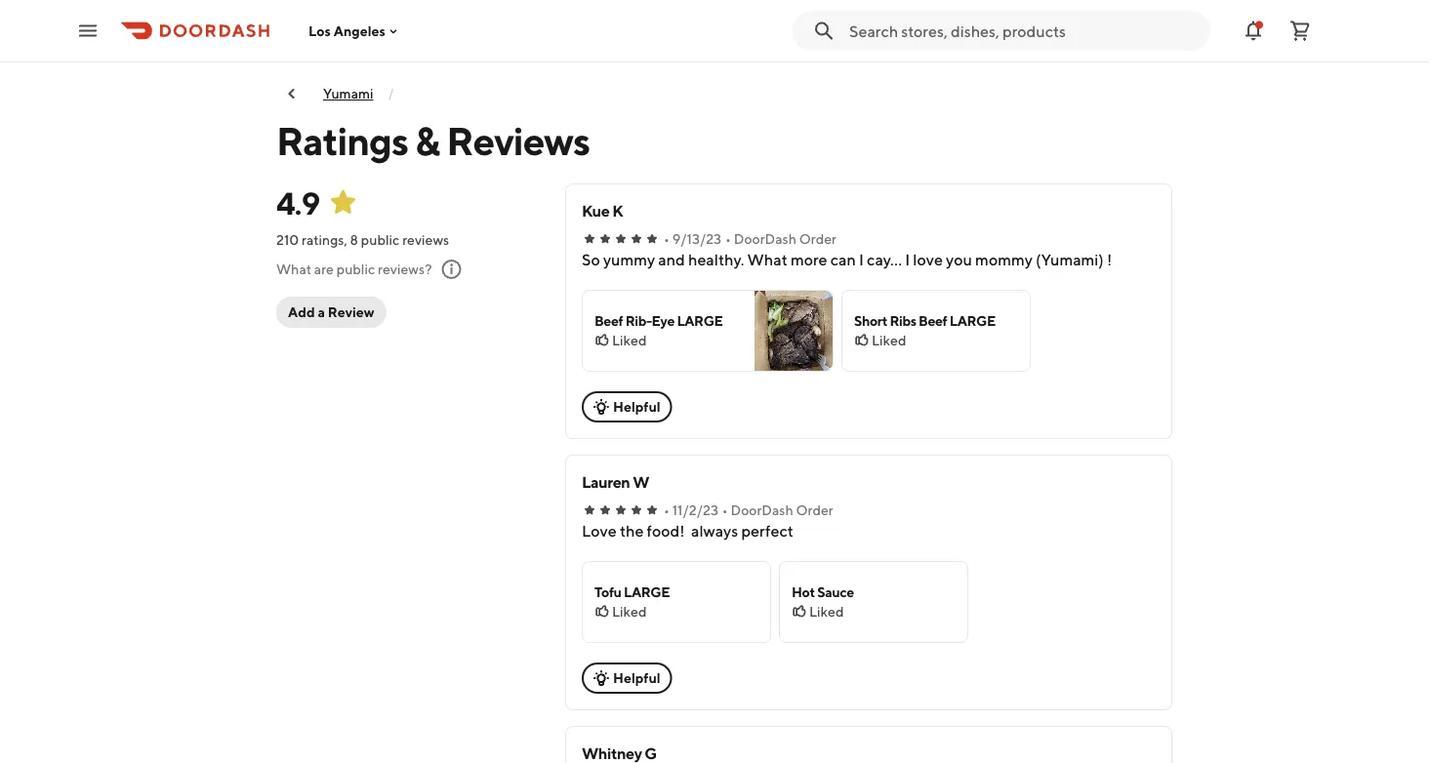 Task type: describe. For each thing, give the bounding box(es) containing it.
tofu
[[595, 584, 622, 601]]

beef rib-eye large
[[595, 313, 723, 329]]

beef rib-eye large image
[[755, 291, 833, 371]]

• left 9/13/23
[[664, 231, 670, 247]]

los
[[309, 23, 331, 39]]

helpful button for w
[[582, 663, 673, 694]]

doordash for lauren w
[[731, 502, 794, 519]]

short
[[854, 313, 888, 329]]

helpful button for k
[[582, 392, 673, 423]]

back to store button image
[[284, 86, 300, 102]]

ratings
[[302, 232, 344, 248]]

ratings
[[276, 117, 408, 164]]

reviews?
[[378, 261, 432, 277]]

reviews
[[402, 232, 449, 248]]

yumami
[[323, 85, 374, 102]]

ratings & reviews
[[276, 117, 590, 164]]

210
[[276, 232, 299, 248]]

• right 9/13/23
[[726, 231, 731, 247]]

0 horizontal spatial large
[[624, 584, 670, 601]]

lauren
[[582, 473, 630, 492]]

short ribs beef large
[[854, 313, 996, 329]]

open menu image
[[76, 19, 100, 42]]

,
[[344, 232, 347, 248]]

whitney g
[[582, 745, 657, 763]]

9/13/23
[[673, 231, 722, 247]]

lauren w
[[582, 473, 649, 492]]

notification bell image
[[1242, 19, 1266, 42]]

1 vertical spatial public
[[337, 261, 375, 277]]

los angeles
[[309, 23, 386, 39]]

0 items, open order cart image
[[1289, 19, 1312, 42]]

large for short ribs beef large
[[950, 313, 996, 329]]

order for k
[[799, 231, 837, 247]]

hot
[[792, 584, 815, 601]]

add
[[288, 304, 315, 320]]

0 vertical spatial public
[[361, 232, 400, 248]]

• right 11/2/23 at the bottom of page
[[722, 502, 728, 519]]

yumami link
[[323, 85, 374, 102]]

order for w
[[796, 502, 834, 519]]

kue
[[582, 202, 610, 220]]

• left 11/2/23 at the bottom of page
[[664, 502, 670, 519]]

&
[[415, 117, 440, 164]]

ribs
[[890, 313, 917, 329]]



Task type: locate. For each thing, give the bounding box(es) containing it.
• 11/2/23 • doordash order
[[664, 502, 834, 519]]

beef right the ribs
[[919, 313, 948, 329]]

liked down hot sauce
[[810, 604, 844, 620]]

g
[[645, 745, 657, 763]]

doordash right 11/2/23 at the bottom of page
[[731, 502, 794, 519]]

public down 8
[[337, 261, 375, 277]]

liked down the ribs
[[872, 333, 907, 349]]

11/2/23
[[673, 502, 719, 519]]

are
[[314, 261, 334, 277]]

liked down "tofu large"
[[612, 604, 647, 620]]

liked for rib-
[[612, 333, 647, 349]]

liked for sauce
[[810, 604, 844, 620]]

4.9
[[276, 185, 320, 221]]

helpful up w
[[613, 399, 661, 415]]

beef
[[595, 313, 623, 329], [919, 313, 948, 329]]

liked for ribs
[[872, 333, 907, 349]]

0 vertical spatial order
[[799, 231, 837, 247]]

rib-
[[626, 313, 652, 329]]

what are public reviews?
[[276, 261, 432, 277]]

what
[[276, 261, 312, 277]]

1 vertical spatial helpful button
[[582, 663, 673, 694]]

k
[[612, 202, 623, 220]]

large right the ribs
[[950, 313, 996, 329]]

helpful button up "lauren w"
[[582, 392, 673, 423]]

1 horizontal spatial large
[[677, 313, 723, 329]]

•
[[664, 231, 670, 247], [726, 231, 731, 247], [664, 502, 670, 519], [722, 502, 728, 519]]

2 helpful button from the top
[[582, 663, 673, 694]]

helpful for k
[[613, 399, 661, 415]]

1 vertical spatial doordash
[[731, 502, 794, 519]]

sauce
[[817, 584, 854, 601]]

doordash right 9/13/23
[[734, 231, 797, 247]]

tofu large
[[595, 584, 670, 601]]

order up beef rib-eye large image
[[799, 231, 837, 247]]

angeles
[[334, 23, 386, 39]]

public
[[361, 232, 400, 248], [337, 261, 375, 277]]

helpful up g
[[613, 670, 661, 686]]

2 helpful from the top
[[613, 670, 661, 686]]

helpful
[[613, 399, 661, 415], [613, 670, 661, 686]]

0 vertical spatial helpful button
[[582, 392, 673, 423]]

0 vertical spatial doordash
[[734, 231, 797, 247]]

doordash for kue k
[[734, 231, 797, 247]]

• 9/13/23 • doordash order
[[664, 231, 837, 247]]

2 beef from the left
[[919, 313, 948, 329]]

order
[[799, 231, 837, 247], [796, 502, 834, 519]]

review
[[328, 304, 375, 320]]

a
[[318, 304, 325, 320]]

1 beef from the left
[[595, 313, 623, 329]]

large right eye
[[677, 313, 723, 329]]

1 vertical spatial helpful
[[613, 670, 661, 686]]

large for beef rib-eye large
[[677, 313, 723, 329]]

0 vertical spatial helpful
[[613, 399, 661, 415]]

public right 8
[[361, 232, 400, 248]]

doordash
[[734, 231, 797, 247], [731, 502, 794, 519]]

hot sauce
[[792, 584, 854, 601]]

8
[[350, 232, 358, 248]]

helpful for w
[[613, 670, 661, 686]]

large right the tofu
[[624, 584, 670, 601]]

large
[[677, 313, 723, 329], [950, 313, 996, 329], [624, 584, 670, 601]]

eye
[[652, 313, 675, 329]]

helpful button up whitney g
[[582, 663, 673, 694]]

liked down the rib-
[[612, 333, 647, 349]]

whitney
[[582, 745, 642, 763]]

helpful button
[[582, 392, 673, 423], [582, 663, 673, 694]]

1 vertical spatial order
[[796, 502, 834, 519]]

w
[[633, 473, 649, 492]]

reviews
[[446, 117, 590, 164]]

liked for large
[[612, 604, 647, 620]]

2 horizontal spatial large
[[950, 313, 996, 329]]

liked
[[612, 333, 647, 349], [872, 333, 907, 349], [612, 604, 647, 620], [810, 604, 844, 620]]

los angeles button
[[309, 23, 401, 39]]

210 ratings , 8 public reviews
[[276, 232, 449, 248]]

1 horizontal spatial beef
[[919, 313, 948, 329]]

Store search: begin typing to search for stores available on DoorDash text field
[[850, 20, 1199, 42]]

1 helpful from the top
[[613, 399, 661, 415]]

kue k
[[582, 202, 623, 220]]

add a review button
[[276, 297, 386, 328]]

add a review
[[288, 304, 375, 320]]

0 horizontal spatial beef
[[595, 313, 623, 329]]

1 helpful button from the top
[[582, 392, 673, 423]]

order up hot sauce
[[796, 502, 834, 519]]

beef left the rib-
[[595, 313, 623, 329]]



Task type: vqa. For each thing, say whether or not it's contained in the screenshot.
leftmost 'up'
no



